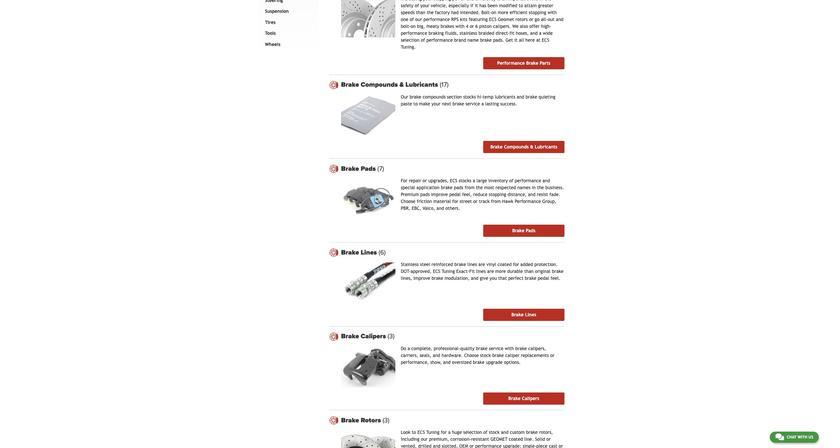 Task type: locate. For each thing, give the bounding box(es) containing it.
durable
[[507, 269, 523, 275]]

1 vertical spatial to
[[414, 101, 418, 106]]

increasing your stopping power and efficiency is an important role in the safety of your vehicle, especially if it has been modified to attain greater speeds than the factory had intended. bolt-on more efficient stopping with one of our performance rps kits featuring ecs geomet rotors or go all-out and bolt-on big, meaty brakes with 4 or 6 piston calipers. we also offer high- performance braking fluids, stainless braided direct-fit hoses, and a wide selection of performance brand name brake pads. get it all here at ecs tuning.
[[401, 0, 564, 50]]

a up at
[[539, 30, 542, 36]]

ecs
[[489, 17, 497, 22], [542, 37, 549, 43], [450, 178, 458, 184], [433, 269, 440, 275]]

brake inside brake calipers link
[[509, 397, 521, 402]]

a inside our brake compounds section stocks hi-temp lubricants and brake quieting paste to make your next brake service a lasting success.
[[482, 101, 484, 106]]

you
[[490, 276, 497, 282]]

performance down get
[[497, 60, 525, 66]]

brake for the bottommost the brake lines link
[[512, 313, 524, 318]]

are down vinyl
[[487, 269, 494, 275]]

on down been
[[492, 10, 497, 15]]

1 vertical spatial calipers
[[522, 397, 539, 402]]

to down important
[[519, 3, 523, 8]]

stocks left hi-
[[463, 94, 476, 100]]

the up resist
[[537, 185, 544, 191]]

hawk
[[502, 199, 514, 204]]

0 vertical spatial it
[[475, 3, 478, 8]]

in up greater
[[540, 0, 543, 1]]

are
[[479, 262, 485, 268], [487, 269, 494, 275]]

1 vertical spatial lines
[[525, 313, 536, 318]]

pads up 'feel,'
[[454, 185, 464, 191]]

tools link
[[264, 28, 312, 39]]

1 horizontal spatial brake compounds & lubricants
[[491, 144, 558, 150]]

chat
[[787, 436, 797, 440]]

replacements
[[521, 353, 549, 359]]

6
[[476, 24, 478, 29]]

0 horizontal spatial brake compounds & lubricants
[[341, 81, 440, 89]]

it left all
[[515, 37, 518, 43]]

tires link
[[264, 17, 312, 28]]

1 horizontal spatial service
[[489, 347, 504, 352]]

1 horizontal spatial from
[[491, 199, 501, 204]]

stocks inside for repair or upgrades, ecs stocks a large inventory of performance and special application brake pads from the most respected names in the business. premium pads improve pedal feel, reduce stopping distance, and resist fade. choose friction material for street or track from hawk performance group, pbr, ebc, vaico, and others.
[[459, 178, 472, 184]]

for up others.
[[452, 199, 458, 204]]

than inside stainless steel reinforced brake lines are vinyl coated for added protection. dot-approved, ecs tuning exact-fit lines are more durable than original brake lines, improve brake modulation, and give you that perfect brake pedal feel.
[[525, 269, 534, 275]]

1 horizontal spatial &
[[530, 144, 534, 150]]

brake calipers link
[[341, 333, 565, 341], [484, 393, 565, 406]]

1 vertical spatial on
[[411, 24, 416, 29]]

friction
[[417, 199, 432, 204]]

0 horizontal spatial brake calipers
[[341, 333, 388, 341]]

0 vertical spatial for
[[452, 199, 458, 204]]

in
[[540, 0, 543, 1], [532, 185, 536, 191]]

improve up the material
[[431, 192, 448, 197]]

1 vertical spatial stopping
[[529, 10, 546, 15]]

caliper
[[505, 353, 520, 359]]

of inside for repair or upgrades, ecs stocks a large inventory of performance and special application brake pads from the most respected names in the business. premium pads improve pedal feel, reduce stopping distance, and resist fade. choose friction material for street or track from hawk performance group, pbr, ebc, vaico, and others.
[[509, 178, 514, 184]]

brake compounds & lubricants for the brake compounds & lubricants link to the bottom
[[491, 144, 558, 150]]

rotors
[[361, 417, 381, 425]]

ecs down bolt-
[[489, 17, 497, 22]]

0 horizontal spatial for
[[452, 199, 458, 204]]

1 horizontal spatial for
[[513, 262, 519, 268]]

hoses,
[[516, 30, 529, 36]]

efficiency
[[475, 0, 496, 1]]

0 vertical spatial brake pads
[[341, 165, 378, 173]]

pedal inside stainless steel reinforced brake lines are vinyl coated for added protection. dot-approved, ecs tuning exact-fit lines are more durable than original brake lines, improve brake modulation, and give you that perfect brake pedal feel.
[[538, 276, 549, 282]]

0 vertical spatial in
[[540, 0, 543, 1]]

1 vertical spatial in
[[532, 185, 536, 191]]

to left make
[[414, 101, 418, 106]]

on
[[492, 10, 497, 15], [411, 24, 416, 29]]

0 vertical spatial improve
[[431, 192, 448, 197]]

had
[[451, 10, 459, 15]]

0 vertical spatial than
[[416, 10, 426, 15]]

factory
[[435, 10, 450, 15]]

quality
[[460, 347, 475, 352]]

a left large
[[473, 178, 475, 184]]

1 horizontal spatial choose
[[464, 353, 479, 359]]

brake inside the brake lines link
[[512, 313, 524, 318]]

here
[[526, 37, 535, 43]]

of up respected
[[509, 178, 514, 184]]

brake down braided
[[480, 37, 492, 43]]

stopping up vehicle,
[[434, 0, 451, 1]]

are left vinyl
[[479, 262, 485, 268]]

chat with us link
[[770, 432, 819, 444]]

brake up stock
[[476, 347, 488, 352]]

lines
[[361, 249, 377, 257], [525, 313, 536, 318]]

brake compounds & lubricants
[[341, 81, 440, 89], [491, 144, 558, 150]]

upgrade
[[486, 360, 503, 366]]

with up 'out'
[[548, 10, 557, 15]]

1 vertical spatial it
[[515, 37, 518, 43]]

and up success.
[[517, 94, 524, 100]]

performance down "braking"
[[427, 37, 453, 43]]

from up 'feel,'
[[465, 185, 475, 191]]

with inside 'chat with us' link
[[798, 436, 808, 440]]

0 vertical spatial &
[[400, 81, 404, 89]]

brake inside increasing your stopping power and efficiency is an important role in the safety of your vehicle, especially if it has been modified to attain greater speeds than the factory had intended. bolt-on more efficient stopping with one of our performance rps kits featuring ecs geomet rotors or go all-out and bolt-on big, meaty brakes with 4 or 6 piston calipers. we also offer high- performance braking fluids, stainless braided direct-fit hoses, and a wide selection of performance brand name brake pads. get it all here at ecs tuning.
[[480, 37, 492, 43]]

1 vertical spatial pedal
[[538, 276, 549, 282]]

0 vertical spatial pads
[[454, 185, 464, 191]]

brake left quieting
[[526, 94, 537, 100]]

0 vertical spatial calipers
[[361, 333, 386, 341]]

0 vertical spatial pads
[[361, 165, 376, 173]]

brake lines thumbnail image image
[[341, 263, 396, 304]]

stopping up go on the top
[[529, 10, 546, 15]]

choose down quality on the right
[[464, 353, 479, 359]]

1 vertical spatial stocks
[[459, 178, 472, 184]]

pedal down original
[[538, 276, 549, 282]]

pads
[[361, 165, 376, 173], [526, 229, 536, 234]]

compounds
[[361, 81, 398, 89], [504, 144, 529, 150]]

1 vertical spatial brake lines
[[512, 313, 536, 318]]

improve down "approved,"
[[414, 276, 430, 282]]

0 vertical spatial stocks
[[463, 94, 476, 100]]

brake down the upgrades,
[[441, 185, 453, 191]]

tires
[[265, 20, 276, 25]]

a inside increasing your stopping power and efficiency is an important role in the safety of your vehicle, especially if it has been modified to attain greater speeds than the factory had intended. bolt-on more efficient stopping with one of our performance rps kits featuring ecs geomet rotors or go all-out and bolt-on big, meaty brakes with 4 or 6 piston calipers. we also offer high- performance braking fluids, stainless braided direct-fit hoses, and a wide selection of performance brand name brake pads. get it all here at ecs tuning.
[[539, 30, 542, 36]]

1 vertical spatial performance
[[515, 199, 541, 204]]

0 vertical spatial lines
[[361, 249, 377, 257]]

seals,
[[420, 353, 432, 359]]

1 horizontal spatial lines
[[525, 313, 536, 318]]

or down reduce
[[473, 199, 478, 204]]

0 horizontal spatial in
[[532, 185, 536, 191]]

bolt-
[[482, 10, 492, 15]]

greater
[[538, 3, 553, 8]]

0 horizontal spatial than
[[416, 10, 426, 15]]

performance up names
[[515, 178, 541, 184]]

stopping down respected
[[489, 192, 506, 197]]

for up the durable
[[513, 262, 519, 268]]

your left vehicle,
[[421, 3, 430, 8]]

compounds for the topmost the brake compounds & lubricants link
[[361, 81, 398, 89]]

with left us
[[798, 436, 808, 440]]

all
[[519, 37, 524, 43]]

vehicle,
[[431, 3, 447, 8]]

our
[[401, 94, 408, 100]]

than up our
[[416, 10, 426, 15]]

from right track
[[491, 199, 501, 204]]

your down compounds on the top right of the page
[[432, 101, 441, 106]]

a right do
[[408, 347, 410, 352]]

lines up give
[[476, 269, 486, 275]]

performance
[[424, 17, 450, 22], [401, 30, 427, 36], [427, 37, 453, 43], [515, 178, 541, 184]]

2 vertical spatial your
[[432, 101, 441, 106]]

0 horizontal spatial improve
[[414, 276, 430, 282]]

also
[[520, 24, 528, 29]]

stock
[[480, 353, 491, 359]]

lines up "fit"
[[468, 262, 477, 268]]

1 vertical spatial your
[[421, 3, 430, 8]]

&
[[400, 81, 404, 89], [530, 144, 534, 150]]

with
[[548, 10, 557, 15], [456, 24, 465, 29], [505, 347, 514, 352], [798, 436, 808, 440]]

brake compounds & lubricants for the topmost the brake compounds & lubricants link
[[341, 81, 440, 89]]

0 vertical spatial on
[[492, 10, 497, 15]]

or right replacements
[[550, 353, 555, 359]]

1 vertical spatial brake pads link
[[484, 225, 565, 237]]

ecs inside stainless steel reinforced brake lines are vinyl coated for added protection. dot-approved, ecs tuning exact-fit lines are more durable than original brake lines, improve brake modulation, and give you that perfect brake pedal feel.
[[433, 269, 440, 275]]

original
[[535, 269, 551, 275]]

fluids,
[[445, 30, 458, 36]]

reduce
[[473, 192, 488, 197]]

0 vertical spatial to
[[519, 3, 523, 8]]

1 horizontal spatial compounds
[[504, 144, 529, 150]]

increasing
[[401, 0, 422, 1]]

stocks up 'feel,'
[[459, 178, 472, 184]]

1 vertical spatial more
[[495, 269, 506, 275]]

service down hi-
[[466, 101, 480, 106]]

calipers for bottom brake calipers link
[[522, 397, 539, 402]]

0 horizontal spatial it
[[475, 3, 478, 8]]

featuring
[[469, 17, 488, 22]]

section
[[447, 94, 462, 100]]

0 vertical spatial pedal
[[449, 192, 461, 197]]

of
[[415, 3, 419, 8], [410, 17, 414, 22], [421, 37, 425, 43], [509, 178, 514, 184]]

1 horizontal spatial pedal
[[538, 276, 549, 282]]

service inside "do a complete, professional-quality brake service with brake calipers, carriers, seals, and hardware. choose stock brake caliper replacements or performance, show, and oversized brake upgrade options."
[[489, 347, 504, 352]]

1 horizontal spatial to
[[519, 3, 523, 8]]

0 horizontal spatial stopping
[[434, 0, 451, 1]]

respected
[[496, 185, 516, 191]]

and down hardware.
[[443, 360, 451, 366]]

1 horizontal spatial than
[[525, 269, 534, 275]]

brake calipers for bottom brake calipers link
[[509, 397, 539, 402]]

brake rotors thumbnail image image
[[341, 431, 396, 449]]

0 horizontal spatial brake lines
[[341, 249, 379, 257]]

more up geomet
[[498, 10, 509, 15]]

performance inside for repair or upgrades, ecs stocks a large inventory of performance and special application brake pads from the most respected names in the business. premium pads improve pedal feel, reduce stopping distance, and resist fade. choose friction material for street or track from hawk performance group, pbr, ebc, vaico, and others.
[[515, 199, 541, 204]]

fit
[[510, 30, 515, 36]]

brake inside the brake compounds & lubricants link
[[491, 144, 503, 150]]

brake lines link
[[341, 249, 565, 257], [484, 309, 565, 321]]

0 vertical spatial brake compounds & lubricants link
[[341, 81, 565, 89]]

1 vertical spatial are
[[487, 269, 494, 275]]

performance up meaty
[[424, 17, 450, 22]]

1 vertical spatial lubricants
[[535, 144, 558, 150]]

0 horizontal spatial calipers
[[361, 333, 386, 341]]

service inside our brake compounds section stocks hi-temp lubricants and brake quieting paste to make your next brake service a lasting success.
[[466, 101, 480, 106]]

0 vertical spatial service
[[466, 101, 480, 106]]

brake inside for repair or upgrades, ecs stocks a large inventory of performance and special application brake pads from the most respected names in the business. premium pads improve pedal feel, reduce stopping distance, and resist fade. choose friction material for street or track from hawk performance group, pbr, ebc, vaico, and others.
[[441, 185, 453, 191]]

the up greater
[[545, 0, 552, 1]]

0 horizontal spatial pedal
[[449, 192, 461, 197]]

brake compounds & lubricants thumbnail image image
[[341, 95, 396, 136]]

tuning.
[[401, 44, 416, 50]]

brake lines
[[341, 249, 379, 257], [512, 313, 536, 318]]

of down increasing
[[415, 3, 419, 8]]

on left big,
[[411, 24, 416, 29]]

0 vertical spatial from
[[465, 185, 475, 191]]

ecs down reinforced
[[433, 269, 440, 275]]

braking
[[429, 30, 444, 36]]

brake calipers thumbnail image image
[[341, 347, 396, 388]]

pedal left 'feel,'
[[449, 192, 461, 197]]

0 horizontal spatial brake pads
[[341, 165, 378, 173]]

1 vertical spatial brake calipers link
[[484, 393, 565, 406]]

brake pads
[[341, 165, 378, 173], [512, 229, 536, 234]]

brake compounds & lubricants link
[[341, 81, 565, 89], [484, 141, 565, 153]]

street
[[460, 199, 472, 204]]

compounds for the brake compounds & lubricants link to the bottom
[[504, 144, 529, 150]]

and down offer
[[530, 30, 538, 36]]

1 horizontal spatial stopping
[[489, 192, 506, 197]]

brake for the brake compounds & lubricants link to the bottom
[[491, 144, 503, 150]]

0 vertical spatial brake compounds & lubricants
[[341, 81, 440, 89]]

0 horizontal spatial lines
[[361, 249, 377, 257]]

your up vehicle,
[[423, 0, 432, 1]]

your inside our brake compounds section stocks hi-temp lubricants and brake quieting paste to make your next brake service a lasting success.
[[432, 101, 441, 106]]

with up caliper
[[505, 347, 514, 352]]

0 vertical spatial brake pads link
[[341, 165, 565, 173]]

0 horizontal spatial choose
[[401, 199, 416, 204]]

suspension
[[265, 9, 289, 14]]

hardware.
[[442, 353, 463, 359]]

brake pads thumbnail image image
[[341, 179, 396, 220]]

choose inside for repair or upgrades, ecs stocks a large inventory of performance and special application brake pads from the most respected names in the business. premium pads improve pedal feel, reduce stopping distance, and resist fade. choose friction material for street or track from hawk performance group, pbr, ebc, vaico, and others.
[[401, 199, 416, 204]]

1 horizontal spatial pads
[[526, 229, 536, 234]]

perfect
[[508, 276, 524, 282]]

brake down stock
[[473, 360, 485, 366]]

and down "fit"
[[471, 276, 479, 282]]

0 horizontal spatial service
[[466, 101, 480, 106]]

lubricants inside the brake compounds & lubricants link
[[535, 144, 558, 150]]

1 vertical spatial choose
[[464, 353, 479, 359]]

your for brake
[[432, 101, 441, 106]]

1 vertical spatial pads
[[526, 229, 536, 234]]

a down hi-
[[482, 101, 484, 106]]

brake rotors link
[[341, 417, 565, 425]]

more up the that
[[495, 269, 506, 275]]

calipers
[[361, 333, 386, 341], [522, 397, 539, 402]]

1 vertical spatial for
[[513, 262, 519, 268]]

0 horizontal spatial to
[[414, 101, 418, 106]]

if
[[471, 3, 474, 8]]

stainless steel reinforced brake lines are vinyl coated for added protection. dot-approved, ecs tuning exact-fit lines are more durable than original brake lines, improve brake modulation, and give you that perfect brake pedal feel.
[[401, 262, 564, 282]]

our brake compounds section stocks hi-temp lubricants and brake quieting paste to make your next brake service a lasting success.
[[401, 94, 556, 106]]

0 vertical spatial more
[[498, 10, 509, 15]]

1 vertical spatial pads
[[420, 192, 430, 197]]

0 vertical spatial your
[[423, 0, 432, 1]]

stocks inside our brake compounds section stocks hi-temp lubricants and brake quieting paste to make your next brake service a lasting success.
[[463, 94, 476, 100]]

1 horizontal spatial pads
[[454, 185, 464, 191]]

ecs right the upgrades,
[[450, 178, 458, 184]]

it right if
[[475, 3, 478, 8]]

than down the added
[[525, 269, 534, 275]]

and up 'business.'
[[543, 178, 550, 184]]

performance down distance,
[[515, 199, 541, 204]]

1 vertical spatial brake pads
[[512, 229, 536, 234]]

stainless
[[460, 30, 477, 36]]

0 vertical spatial choose
[[401, 199, 416, 204]]

pedal
[[449, 192, 461, 197], [538, 276, 549, 282]]

brake pads link
[[341, 165, 565, 173], [484, 225, 565, 237]]

in right names
[[532, 185, 536, 191]]

lubricants
[[406, 81, 438, 89], [535, 144, 558, 150]]

large
[[477, 178, 487, 184]]

reinforced
[[432, 262, 453, 268]]

1 horizontal spatial lubricants
[[535, 144, 558, 150]]

ebc,
[[412, 206, 421, 211]]

rps
[[451, 17, 459, 22]]

the down vehicle,
[[427, 10, 434, 15]]

0 horizontal spatial compounds
[[361, 81, 398, 89]]

group,
[[542, 199, 557, 204]]

0 horizontal spatial pads
[[420, 192, 430, 197]]

fade.
[[550, 192, 561, 197]]

1 horizontal spatial in
[[540, 0, 543, 1]]

1 vertical spatial than
[[525, 269, 534, 275]]

pads up friction
[[420, 192, 430, 197]]

1 vertical spatial compounds
[[504, 144, 529, 150]]

choose inside "do a complete, professional-quality brake service with brake calipers, carriers, seals, and hardware. choose stock brake caliper replacements or performance, show, and oversized brake upgrade options."
[[464, 353, 479, 359]]

service up stock
[[489, 347, 504, 352]]

choose down premium
[[401, 199, 416, 204]]

most
[[484, 185, 494, 191]]

1 vertical spatial brake compounds & lubricants link
[[484, 141, 565, 153]]

brake
[[480, 37, 492, 43], [410, 94, 421, 100], [526, 94, 537, 100], [453, 101, 464, 106], [441, 185, 453, 191], [455, 262, 466, 268], [552, 269, 564, 275], [432, 276, 443, 282], [525, 276, 537, 282], [476, 347, 488, 352], [516, 347, 527, 352], [492, 353, 504, 359], [473, 360, 485, 366]]

the
[[545, 0, 552, 1], [427, 10, 434, 15], [476, 185, 483, 191], [537, 185, 544, 191]]

0 vertical spatial brake calipers
[[341, 333, 388, 341]]



Task type: vqa. For each thing, say whether or not it's contained in the screenshot.
EMAIL email field
no



Task type: describe. For each thing, give the bounding box(es) containing it.
for inside for repair or upgrades, ecs stocks a large inventory of performance and special application brake pads from the most respected names in the business. premium pads improve pedal feel, reduce stopping distance, and resist fade. choose friction material for street or track from hawk performance group, pbr, ebc, vaico, and others.
[[452, 199, 458, 204]]

protection.
[[535, 262, 558, 268]]

been
[[488, 3, 498, 8]]

to inside our brake compounds section stocks hi-temp lubricants and brake quieting paste to make your next brake service a lasting success.
[[414, 101, 418, 106]]

track
[[479, 199, 490, 204]]

lubricants for the brake compounds & lubricants link to the bottom
[[535, 144, 558, 150]]

tools
[[265, 31, 276, 36]]

for
[[401, 178, 408, 184]]

make
[[419, 101, 430, 106]]

brake down section
[[453, 101, 464, 106]]

braided
[[479, 30, 494, 36]]

0 horizontal spatial &
[[400, 81, 404, 89]]

attain
[[525, 3, 537, 8]]

0 vertical spatial brake lines link
[[341, 249, 565, 257]]

efficient
[[510, 10, 528, 15]]

power
[[452, 0, 465, 1]]

that
[[498, 276, 507, 282]]

brake up upgrade
[[492, 353, 504, 359]]

get
[[506, 37, 513, 43]]

meaty
[[427, 24, 439, 29]]

upgrades,
[[428, 178, 449, 184]]

us
[[809, 436, 814, 440]]

lubricants
[[495, 94, 516, 100]]

brake down original
[[525, 276, 537, 282]]

an
[[502, 0, 507, 1]]

1 vertical spatial brake lines link
[[484, 309, 565, 321]]

business.
[[546, 185, 564, 191]]

especially
[[449, 3, 469, 8]]

performance brake parts thumbnail image image
[[341, 0, 396, 38]]

ecs right at
[[542, 37, 549, 43]]

for inside stainless steel reinforced brake lines are vinyl coated for added protection. dot-approved, ecs tuning exact-fit lines are more durable than original brake lines, improve brake modulation, and give you that perfect brake pedal feel.
[[513, 262, 519, 268]]

0 vertical spatial stopping
[[434, 0, 451, 1]]

and inside stainless steel reinforced brake lines are vinyl coated for added protection. dot-approved, ecs tuning exact-fit lines are more durable than original brake lines, improve brake modulation, and give you that perfect brake pedal feel.
[[471, 276, 479, 282]]

or inside "do a complete, professional-quality brake service with brake calipers, carriers, seals, and hardware. choose stock brake caliper replacements or performance, show, and oversized brake upgrade options."
[[550, 353, 555, 359]]

1 horizontal spatial it
[[515, 37, 518, 43]]

success.
[[500, 101, 517, 106]]

special
[[401, 185, 415, 191]]

wheels link
[[264, 39, 312, 50]]

give
[[480, 276, 488, 282]]

exact-
[[456, 269, 469, 275]]

material
[[434, 199, 451, 204]]

temp
[[483, 94, 494, 100]]

of right selection
[[421, 37, 425, 43]]

0 vertical spatial performance
[[497, 60, 525, 66]]

out
[[548, 17, 555, 22]]

is
[[497, 0, 500, 1]]

brake up feel.
[[552, 269, 564, 275]]

suspension link
[[264, 6, 312, 17]]

brakes
[[441, 24, 454, 29]]

oversized
[[452, 360, 472, 366]]

brand
[[454, 37, 466, 43]]

0 vertical spatial brake calipers link
[[341, 333, 565, 341]]

premium
[[401, 192, 419, 197]]

performance,
[[401, 360, 429, 366]]

one
[[401, 17, 408, 22]]

1 horizontal spatial brake lines
[[512, 313, 536, 318]]

and down names
[[528, 192, 536, 197]]

application
[[417, 185, 440, 191]]

brake for brake calipers link to the top
[[341, 333, 359, 341]]

brake down tuning
[[432, 276, 443, 282]]

1 horizontal spatial are
[[487, 269, 494, 275]]

feel.
[[551, 276, 561, 282]]

parts
[[540, 60, 551, 66]]

0 horizontal spatial on
[[411, 24, 416, 29]]

brake up exact-
[[455, 262, 466, 268]]

with left 4 at the right top of the page
[[456, 24, 465, 29]]

more inside increasing your stopping power and efficiency is an important role in the safety of your vehicle, especially if it has been modified to attain greater speeds than the factory had intended. bolt-on more efficient stopping with one of our performance rps kits featuring ecs geomet rotors or go all-out and bolt-on big, meaty brakes with 4 or 6 piston calipers. we also offer high- performance braking fluids, stainless braided direct-fit hoses, and a wide selection of performance brand name brake pads. get it all here at ecs tuning.
[[498, 10, 509, 15]]

and right 'out'
[[556, 17, 564, 22]]

speeds
[[401, 10, 415, 15]]

lines,
[[401, 276, 412, 282]]

options.
[[504, 360, 521, 366]]

with inside "do a complete, professional-quality brake service with brake calipers, carriers, seals, and hardware. choose stock brake caliper replacements or performance, show, and oversized brake upgrade options."
[[505, 347, 514, 352]]

brake inside performance brake parts link
[[526, 60, 539, 66]]

your for your
[[421, 3, 430, 8]]

more inside stainless steel reinforced brake lines are vinyl coated for added protection. dot-approved, ecs tuning exact-fit lines are more durable than original brake lines, improve brake modulation, and give you that perfect brake pedal feel.
[[495, 269, 506, 275]]

stopping inside for repair or upgrades, ecs stocks a large inventory of performance and special application brake pads from the most respected names in the business. premium pads improve pedal feel, reduce stopping distance, and resist fade. choose friction material for street or track from hawk performance group, pbr, ebc, vaico, and others.
[[489, 192, 506, 197]]

brake up caliper
[[516, 347, 527, 352]]

brake right 'our'
[[410, 94, 421, 100]]

to inside increasing your stopping power and efficiency is an important role in the safety of your vehicle, especially if it has been modified to attain greater speeds than the factory had intended. bolt-on more efficient stopping with one of our performance rps kits featuring ecs geomet rotors or go all-out and bolt-on big, meaty brakes with 4 or 6 piston calipers. we also offer high- performance braking fluids, stainless braided direct-fit hoses, and a wide selection of performance brand name brake pads. get it all here at ecs tuning.
[[519, 3, 523, 8]]

improve inside for repair or upgrades, ecs stocks a large inventory of performance and special application brake pads from the most respected names in the business. premium pads improve pedal feel, reduce stopping distance, and resist fade. choose friction material for street or track from hawk performance group, pbr, ebc, vaico, and others.
[[431, 192, 448, 197]]

important
[[508, 0, 529, 1]]

vinyl
[[487, 262, 496, 268]]

inventory
[[489, 178, 508, 184]]

a inside for repair or upgrades, ecs stocks a large inventory of performance and special application brake pads from the most respected names in the business. premium pads improve pedal feel, reduce stopping distance, and resist fade. choose friction material for street or track from hawk performance group, pbr, ebc, vaico, and others.
[[473, 178, 475, 184]]

high-
[[541, 24, 552, 29]]

pbr,
[[401, 206, 411, 211]]

safety
[[401, 3, 414, 8]]

and inside our brake compounds section stocks hi-temp lubricants and brake quieting paste to make your next brake service a lasting success.
[[517, 94, 524, 100]]

direct-
[[496, 30, 510, 36]]

1 vertical spatial lines
[[476, 269, 486, 275]]

others.
[[446, 206, 460, 211]]

resist
[[537, 192, 548, 197]]

calipers for brake calipers link to the top
[[361, 333, 386, 341]]

steel
[[420, 262, 430, 268]]

ecs inside for repair or upgrades, ecs stocks a large inventory of performance and special application brake pads from the most respected names in the business. premium pads improve pedal feel, reduce stopping distance, and resist fade. choose friction material for street or track from hawk performance group, pbr, ebc, vaico, and others.
[[450, 178, 458, 184]]

bolt-
[[401, 24, 411, 29]]

pedal inside for repair or upgrades, ecs stocks a large inventory of performance and special application brake pads from the most respected names in the business. premium pads improve pedal feel, reduce stopping distance, and resist fade. choose friction material for street or track from hawk performance group, pbr, ebc, vaico, and others.
[[449, 192, 461, 197]]

and down the material
[[437, 206, 444, 211]]

hi-
[[477, 94, 483, 100]]

brake for the topmost the brake lines link
[[341, 249, 359, 257]]

brake rotors
[[341, 417, 383, 425]]

rotors
[[516, 17, 528, 22]]

in inside increasing your stopping power and efficiency is an important role in the safety of your vehicle, especially if it has been modified to attain greater speeds than the factory had intended. bolt-on more efficient stopping with one of our performance rps kits featuring ecs geomet rotors or go all-out and bolt-on big, meaty brakes with 4 or 6 piston calipers. we also offer high- performance braking fluids, stainless braided direct-fit hoses, and a wide selection of performance brand name brake pads. get it all here at ecs tuning.
[[540, 0, 543, 1]]

or right 4 at the right top of the page
[[470, 24, 474, 29]]

0 vertical spatial brake lines
[[341, 249, 379, 257]]

we
[[513, 24, 519, 29]]

dot-
[[401, 269, 411, 275]]

names
[[518, 185, 531, 191]]

role
[[530, 0, 538, 1]]

the up reduce
[[476, 185, 483, 191]]

or left go on the top
[[529, 17, 534, 22]]

improve inside stainless steel reinforced brake lines are vinyl coated for added protection. dot-approved, ecs tuning exact-fit lines are more durable than original brake lines, improve brake modulation, and give you that perfect brake pedal feel.
[[414, 276, 430, 282]]

modulation,
[[445, 276, 470, 282]]

quieting
[[539, 94, 556, 100]]

1 vertical spatial &
[[530, 144, 534, 150]]

performance inside for repair or upgrades, ecs stocks a large inventory of performance and special application brake pads from the most respected names in the business. premium pads improve pedal feel, reduce stopping distance, and resist fade. choose friction material for street or track from hawk performance group, pbr, ebc, vaico, and others.
[[515, 178, 541, 184]]

0 horizontal spatial from
[[465, 185, 475, 191]]

performance up selection
[[401, 30, 427, 36]]

wheels
[[265, 42, 281, 47]]

0 horizontal spatial are
[[479, 262, 485, 268]]

0 vertical spatial lines
[[468, 262, 477, 268]]

intended.
[[460, 10, 480, 15]]

approved,
[[411, 269, 432, 275]]

geomet
[[498, 17, 514, 22]]

brake for bottom brake calipers link
[[509, 397, 521, 402]]

0 horizontal spatial pads
[[361, 165, 376, 173]]

2 horizontal spatial stopping
[[529, 10, 546, 15]]

1 horizontal spatial on
[[492, 10, 497, 15]]

fit
[[469, 269, 475, 275]]

distance,
[[508, 192, 527, 197]]

or up application
[[423, 178, 427, 184]]

and up if
[[467, 0, 474, 1]]

lubricants for the topmost the brake compounds & lubricants link
[[406, 81, 438, 89]]

of left our
[[410, 17, 414, 22]]

kits
[[460, 17, 468, 22]]

a inside "do a complete, professional-quality brake service with brake calipers, carriers, seals, and hardware. choose stock brake caliper replacements or performance, show, and oversized brake upgrade options."
[[408, 347, 410, 352]]

lasting
[[485, 101, 499, 106]]

brake for the topmost the brake compounds & lubricants link
[[341, 81, 359, 89]]

comments image
[[776, 434, 785, 442]]

1 horizontal spatial brake pads
[[512, 229, 536, 234]]

1 vertical spatial from
[[491, 199, 501, 204]]

name
[[468, 37, 479, 43]]

modified
[[499, 3, 518, 8]]

and up "show,"
[[433, 353, 440, 359]]

than inside increasing your stopping power and efficiency is an important role in the safety of your vehicle, especially if it has been modified to attain greater speeds than the factory had intended. bolt-on more efficient stopping with one of our performance rps kits featuring ecs geomet rotors or go all-out and bolt-on big, meaty brakes with 4 or 6 piston calipers. we also offer high- performance braking fluids, stainless braided direct-fit hoses, and a wide selection of performance brand name brake pads. get it all here at ecs tuning.
[[416, 10, 426, 15]]

in inside for repair or upgrades, ecs stocks a large inventory of performance and special application brake pads from the most respected names in the business. premium pads improve pedal feel, reduce stopping distance, and resist fade. choose friction material for street or track from hawk performance group, pbr, ebc, vaico, and others.
[[532, 185, 536, 191]]

show,
[[430, 360, 442, 366]]

paste
[[401, 101, 412, 106]]

tuning
[[442, 269, 455, 275]]

coated
[[498, 262, 512, 268]]

selection
[[401, 37, 420, 43]]

brake calipers for brake calipers link to the top
[[341, 333, 388, 341]]

brake for brake rotors link
[[341, 417, 359, 425]]

feel,
[[462, 192, 472, 197]]

offer
[[530, 24, 540, 29]]



